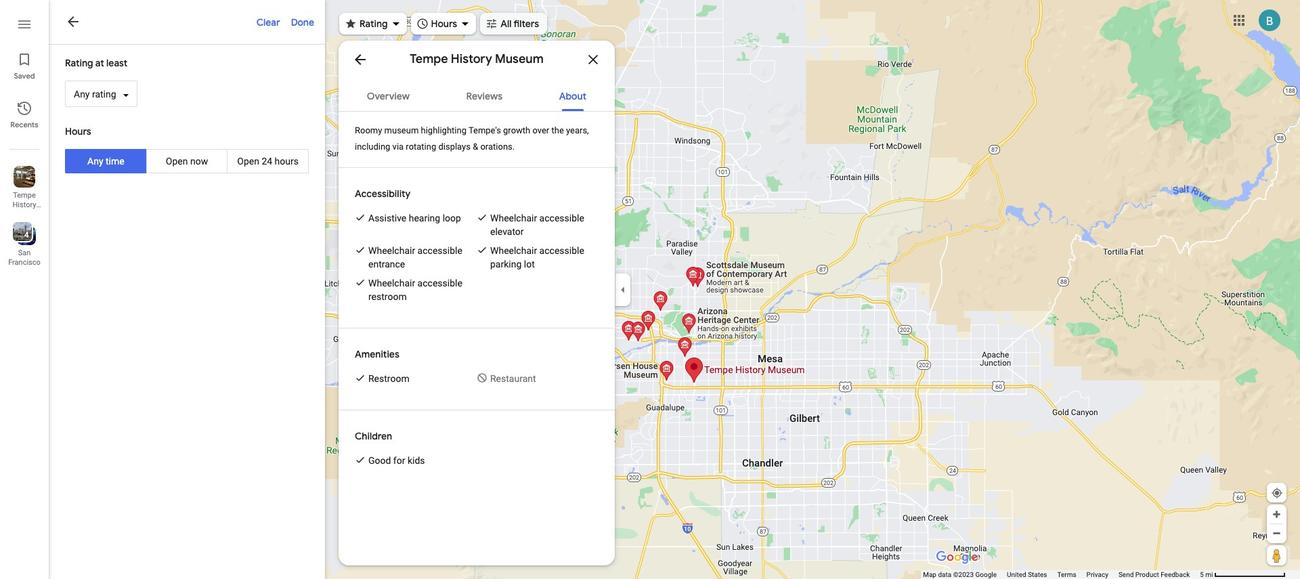 Task type: locate. For each thing, give the bounding box(es) containing it.
0 vertical spatial history
[[451, 51, 492, 67]]

rating left at
[[65, 57, 93, 69]]

open
[[166, 156, 188, 167], [237, 156, 259, 167]]

google account: brad klo  
(klobrad84@gmail.com) image
[[1259, 9, 1281, 31]]

any left time
[[87, 156, 103, 167]]

accessible inside wheelchair accessible restroom
[[418, 278, 463, 289]]

accessible inside the wheelchair accessible parking lot
[[540, 245, 585, 256]]

&
[[473, 142, 478, 152]]

1 horizontal spatial rating
[[360, 18, 388, 30]]

tempe history museum
[[410, 51, 544, 67], [10, 191, 39, 219]]

about
[[559, 90, 587, 102]]

data
[[939, 571, 952, 579]]

displays
[[439, 142, 471, 152]]

0 vertical spatial hours
[[431, 18, 457, 30]]

google maps element
[[0, 0, 1301, 579]]

accessible inside wheelchair accessible entrance
[[418, 245, 463, 256]]

accessible up has wheelchair accessible parking lot element on the top of page
[[540, 213, 585, 224]]

rating inside group
[[65, 57, 93, 69]]

0 vertical spatial museum
[[495, 51, 544, 67]]

wheelchair inside wheelchair accessible elevator
[[490, 213, 537, 224]]

wheelchair inside wheelchair accessible restroom
[[369, 278, 415, 289]]

product
[[1136, 571, 1160, 579]]

saved
[[14, 71, 35, 81]]

parking
[[490, 259, 522, 270]]

all
[[501, 18, 512, 30]]

send product feedback button
[[1119, 570, 1190, 579]]

0 vertical spatial tempe history museum
[[410, 51, 544, 67]]

states
[[1028, 571, 1048, 579]]

5 mi
[[1201, 571, 1214, 579]]

any
[[74, 89, 90, 100], [87, 156, 103, 167]]

rating
[[360, 18, 388, 30], [65, 57, 93, 69]]

lot
[[524, 259, 535, 270]]

option group
[[65, 149, 309, 174]]

map data ©2023 google
[[923, 571, 997, 579]]

museum inside button
[[10, 210, 39, 219]]

reviews button
[[456, 79, 514, 111]]

1 vertical spatial history
[[13, 201, 36, 209]]

tempe
[[410, 51, 448, 67], [13, 191, 36, 200]]

rating for rating at least
[[65, 57, 93, 69]]

saved button
[[0, 46, 49, 84]]

clear button
[[257, 0, 291, 43]]

francisco
[[8, 258, 41, 267]]

google
[[976, 571, 997, 579]]

tempe history museum inside button
[[10, 191, 39, 219]]

option group containing any time
[[65, 149, 309, 174]]

museum up 4
[[10, 210, 39, 219]]

wheelchair up parking
[[490, 245, 537, 256]]

footer containing map data ©2023 google
[[923, 570, 1201, 579]]

history
[[451, 51, 492, 67], [13, 201, 36, 209]]

history up reviews "button"
[[451, 51, 492, 67]]

1 horizontal spatial history
[[451, 51, 492, 67]]

0 horizontal spatial hours
[[65, 126, 91, 138]]

amenities
[[355, 348, 400, 360]]

united states button
[[1007, 570, 1048, 579]]

hours inside group
[[65, 126, 91, 138]]

restaurant
[[490, 373, 536, 384]]

2 open from the left
[[237, 156, 259, 167]]

overview button
[[356, 79, 421, 111]]

5 mi button
[[1201, 571, 1286, 579]]

list
[[0, 0, 49, 579]]

wheelchair accessible entrance
[[369, 245, 463, 270]]

museum down 'all filters'
[[495, 51, 544, 67]]

tempe down hours popup button
[[410, 51, 448, 67]]

any left rating
[[74, 89, 90, 100]]

wheelchair for parking
[[490, 245, 537, 256]]

hours up any time
[[65, 126, 91, 138]]

hours left all on the top left
[[431, 18, 457, 30]]

open left the now
[[166, 156, 188, 167]]

1 vertical spatial hours
[[65, 126, 91, 138]]

footer
[[923, 570, 1201, 579]]

0 horizontal spatial open
[[166, 156, 188, 167]]

menu image
[[16, 16, 33, 33]]

has wheelchair accessible entrance element
[[369, 244, 477, 271]]

accessible for wheelchair accessible restroom
[[418, 278, 463, 289]]

1 vertical spatial museum
[[10, 210, 39, 219]]

0 vertical spatial tempe
[[410, 51, 448, 67]]

0 horizontal spatial tempe history museum
[[10, 191, 39, 219]]

0 horizontal spatial tempe
[[13, 191, 36, 200]]

main content
[[49, 0, 325, 579]]

1 vertical spatial tempe history museum
[[10, 191, 39, 219]]

tempe history museum main content
[[339, 41, 615, 566]]

privacy button
[[1087, 570, 1109, 579]]

0 horizontal spatial museum
[[10, 210, 39, 219]]

1 horizontal spatial tempe
[[410, 51, 448, 67]]

tempe history museum up reviews "button"
[[410, 51, 544, 67]]

accessible down "has wheelchair accessible elevator" element
[[540, 245, 585, 256]]

collapse side panel image
[[616, 282, 631, 297]]

tab list
[[339, 79, 615, 111]]

tempe inside tempe history museum button
[[13, 191, 36, 200]]

wheelchair
[[490, 213, 537, 224], [369, 245, 415, 256], [490, 245, 537, 256], [369, 278, 415, 289]]

the
[[552, 125, 564, 135]]

0 vertical spatial any
[[74, 89, 90, 100]]

no restaurant element
[[490, 372, 536, 385]]

wheelchair up entrance
[[369, 245, 415, 256]]

any for any rating
[[74, 89, 90, 100]]

filters
[[514, 18, 539, 30]]

tab list containing overview
[[339, 79, 615, 111]]

all filters
[[501, 18, 539, 30]]

hours group
[[49, 116, 325, 182]]

now
[[190, 156, 208, 167]]

accessible inside wheelchair accessible elevator
[[540, 213, 585, 224]]

tempe history museum button
[[0, 161, 49, 219]]

rating right done button
[[360, 18, 388, 30]]

history up 4
[[13, 201, 36, 209]]

tab list inside google maps "element"
[[339, 79, 615, 111]]

wheelchair up restroom
[[369, 278, 415, 289]]

any rating
[[74, 89, 116, 100]]

1 vertical spatial any
[[87, 156, 103, 167]]

about tempe history museum region
[[339, 112, 615, 566]]

orations.
[[481, 142, 515, 152]]

museum inside main content
[[495, 51, 544, 67]]

accessible down has wheelchair accessible entrance element at top left
[[418, 278, 463, 289]]

hours
[[275, 156, 299, 167]]

1 open from the left
[[166, 156, 188, 167]]

0 vertical spatial rating
[[360, 18, 388, 30]]

accessible
[[540, 213, 585, 224], [418, 245, 463, 256], [540, 245, 585, 256], [418, 278, 463, 289]]

good for kids
[[369, 455, 425, 466]]

tempe history museum up 4
[[10, 191, 39, 219]]

rating inside popup button
[[360, 18, 388, 30]]

restroom
[[369, 291, 407, 302]]

open left 24
[[237, 156, 259, 167]]

wheelchair for elevator
[[490, 213, 537, 224]]

for
[[394, 455, 405, 466]]

1 horizontal spatial tempe history museum
[[410, 51, 544, 67]]

children
[[355, 430, 392, 442]]

5
[[1201, 571, 1204, 579]]

1 horizontal spatial museum
[[495, 51, 544, 67]]

24
[[262, 156, 272, 167]]

1 vertical spatial tempe
[[13, 191, 36, 200]]

wheelchair up elevator
[[490, 213, 537, 224]]

any inside popup button
[[74, 89, 90, 100]]

tempe history museum inside main content
[[410, 51, 544, 67]]

including
[[355, 142, 390, 152]]

1 horizontal spatial hours
[[431, 18, 457, 30]]

1 vertical spatial rating
[[65, 57, 93, 69]]

wheelchair accessible elevator
[[490, 213, 585, 237]]

0 horizontal spatial history
[[13, 201, 36, 209]]

good
[[369, 455, 391, 466]]

send
[[1119, 571, 1134, 579]]

0 horizontal spatial rating
[[65, 57, 93, 69]]

museum
[[495, 51, 544, 67], [10, 210, 39, 219]]

wheelchair inside wheelchair accessible entrance
[[369, 245, 415, 256]]

wheelchair inside the wheelchair accessible parking lot
[[490, 245, 537, 256]]

1 horizontal spatial open
[[237, 156, 259, 167]]

tempe up 4
[[13, 191, 36, 200]]

any inside hours group
[[87, 156, 103, 167]]

accessible for wheelchair accessible parking lot
[[540, 245, 585, 256]]

accessible down loop
[[418, 245, 463, 256]]

hours
[[431, 18, 457, 30], [65, 126, 91, 138]]



Task type: vqa. For each thing, say whether or not it's contained in the screenshot.
has wheelchair accessible parking lot element
yes



Task type: describe. For each thing, give the bounding box(es) containing it.
footer inside google maps "element"
[[923, 570, 1201, 579]]

has wheelchair accessible restroom element
[[369, 276, 477, 303]]

wheelchair accessible parking lot
[[490, 245, 585, 270]]

rotating
[[406, 142, 436, 152]]

open now
[[166, 156, 208, 167]]

reviews
[[466, 90, 503, 102]]

terms button
[[1058, 570, 1077, 579]]

history inside tempe history museum
[[13, 201, 36, 209]]

all filters button
[[480, 9, 547, 39]]

zoom out image
[[1272, 528, 1282, 539]]

wheelchair for entrance
[[369, 245, 415, 256]]

mi
[[1206, 571, 1214, 579]]

done button
[[291, 0, 325, 43]]

wheelchair for restroom
[[369, 278, 415, 289]]

via
[[393, 142, 404, 152]]

open 24 hours
[[237, 156, 299, 167]]

assistive hearing loop
[[369, 213, 461, 224]]

over
[[533, 125, 550, 135]]

show street view coverage image
[[1268, 545, 1287, 566]]

has wheelchair accessible parking lot element
[[490, 244, 599, 271]]

history inside main content
[[451, 51, 492, 67]]

rating at least
[[65, 57, 128, 69]]

recents button
[[0, 95, 49, 133]]

open for open 24 hours
[[237, 156, 259, 167]]

send product feedback
[[1119, 571, 1190, 579]]

time
[[106, 156, 124, 167]]

back image
[[65, 14, 81, 30]]

has restroom element
[[369, 372, 410, 385]]

any time
[[87, 156, 124, 167]]

feedback
[[1161, 571, 1190, 579]]

accessible for wheelchair accessible elevator
[[540, 213, 585, 224]]

growth
[[503, 125, 531, 135]]

entrance
[[369, 259, 405, 270]]

rating button
[[339, 9, 407, 39]]

elevator
[[490, 226, 524, 237]]

good for kids element
[[369, 454, 425, 467]]

roomy museum highlighting tempe's growth over the years, including via rotating displays & orations.
[[355, 125, 589, 152]]

zoom in image
[[1272, 509, 1282, 520]]

has assistive hearing loop element
[[369, 211, 461, 225]]

wheelchair accessible restroom
[[369, 278, 463, 302]]

years,
[[566, 125, 589, 135]]

option group inside hours group
[[65, 149, 309, 174]]

map
[[923, 571, 937, 579]]

terms
[[1058, 571, 1077, 579]]

hearing
[[409, 213, 440, 224]]

loop
[[443, 213, 461, 224]]

clear
[[257, 16, 280, 28]]

rating for rating
[[360, 18, 388, 30]]

open for open now
[[166, 156, 188, 167]]

4 places element
[[15, 229, 29, 241]]

main content containing clear
[[49, 0, 325, 579]]

any for any time
[[87, 156, 103, 167]]

show your location image
[[1272, 487, 1284, 499]]

done
[[291, 16, 314, 28]]

at
[[95, 57, 104, 69]]

restroom
[[369, 373, 410, 384]]

rating
[[92, 89, 116, 100]]

recents
[[10, 120, 38, 129]]

©2023
[[954, 571, 974, 579]]

tempe's
[[469, 125, 501, 135]]

any rating button
[[65, 81, 138, 107]]

accessibility
[[355, 188, 411, 200]]

san francisco
[[8, 249, 41, 267]]

kids
[[408, 455, 425, 466]]

privacy
[[1087, 571, 1109, 579]]

least
[[106, 57, 128, 69]]

about button
[[549, 79, 598, 111]]

united states
[[1007, 571, 1048, 579]]

list containing saved
[[0, 0, 49, 579]]

has wheelchair accessible elevator element
[[490, 211, 599, 238]]

tempe inside tempe history museum main content
[[410, 51, 448, 67]]

assistive
[[369, 213, 407, 224]]

rating group
[[49, 47, 325, 116]]

hours button
[[411, 9, 476, 39]]

roomy
[[355, 125, 382, 135]]

united
[[1007, 571, 1027, 579]]

hours inside popup button
[[431, 18, 457, 30]]

highlighting
[[421, 125, 467, 135]]

4
[[24, 230, 29, 240]]

museum
[[385, 125, 419, 135]]

san
[[18, 249, 31, 257]]

accessible for wheelchair accessible entrance
[[418, 245, 463, 256]]

overview
[[367, 90, 410, 102]]



